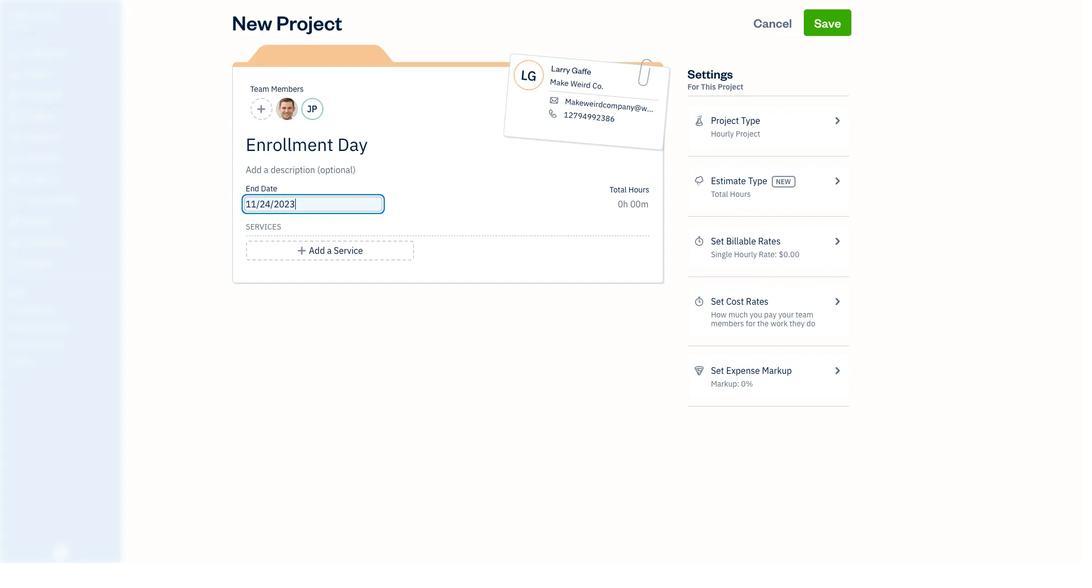 Task type: vqa. For each thing, say whether or not it's contained in the screenshot.
the Accounting
no



Task type: describe. For each thing, give the bounding box(es) containing it.
chevronright image for set billable rates
[[833, 235, 843, 248]]

set expense markup
[[711, 365, 793, 376]]

set billable rates
[[711, 236, 781, 247]]

client image
[[7, 69, 20, 80]]

timetracking image for set cost rates
[[695, 295, 705, 308]]

pay
[[765, 310, 777, 320]]

type for estimate type
[[749, 175, 768, 186]]

billable
[[727, 236, 757, 247]]

timer image
[[7, 195, 20, 206]]

add a service
[[309, 245, 363, 256]]

how
[[711, 310, 727, 320]]

phone image
[[547, 109, 559, 119]]

hourly project
[[711, 129, 761, 139]]

projects image
[[695, 114, 705, 127]]

larry gaffe make weird co.
[[550, 63, 604, 91]]

single hourly rate : $0.00
[[711, 250, 800, 259]]

services
[[246, 222, 281, 232]]

your
[[779, 310, 794, 320]]

jp
[[307, 103, 317, 115]]

bank connections image
[[8, 340, 118, 349]]

save button
[[805, 9, 852, 36]]

larry
[[551, 63, 571, 75]]

set for set expense markup
[[711, 365, 725, 376]]

freshbooks image
[[52, 546, 70, 559]]

0 horizontal spatial total hours
[[610, 185, 650, 195]]

team members image
[[8, 304, 118, 313]]

apps image
[[8, 287, 118, 295]]

add a service button
[[246, 241, 414, 261]]

Project Name text field
[[246, 133, 550, 155]]

expense image
[[7, 153, 20, 164]]

type for project type
[[742, 115, 761, 126]]

money image
[[7, 216, 20, 227]]

Project Description text field
[[246, 163, 550, 176]]

makeweirdcompany@weird.co
[[565, 96, 671, 116]]

they
[[790, 319, 805, 329]]

gaffe
[[572, 65, 592, 77]]

settings for this project
[[688, 66, 744, 92]]

set for set cost rates
[[711, 296, 725, 307]]

main element
[[0, 0, 149, 563]]

rates for set billable rates
[[759, 236, 781, 247]]

End date in  format text field
[[246, 199, 381, 210]]

estimate type
[[711, 175, 768, 186]]

new project
[[232, 9, 343, 35]]

dashboard image
[[7, 48, 20, 59]]

12794992386
[[564, 110, 615, 124]]

new
[[232, 9, 273, 35]]

:
[[775, 250, 778, 259]]

report image
[[7, 258, 20, 269]]

0 vertical spatial hourly
[[711, 129, 734, 139]]

chart image
[[7, 237, 20, 248]]

members
[[271, 84, 304, 94]]

chevronright image for project type
[[833, 114, 843, 127]]

1 horizontal spatial total
[[711, 189, 729, 199]]

cancel button
[[744, 9, 803, 36]]

estimate
[[711, 175, 747, 186]]

set cost rates
[[711, 296, 769, 307]]

$0.00
[[779, 250, 800, 259]]

members
[[711, 319, 745, 329]]

inc
[[43, 10, 58, 21]]



Task type: locate. For each thing, give the bounding box(es) containing it.
weird
[[570, 79, 591, 90]]

work
[[771, 319, 788, 329]]

for
[[688, 82, 700, 92]]

set up markup:
[[711, 365, 725, 376]]

timetracking image
[[695, 235, 705, 248], [695, 295, 705, 308]]

markup: 0%
[[711, 379, 754, 389]]

chevronright image for set cost rates
[[833, 295, 843, 308]]

chevronright image for set expense markup
[[833, 364, 843, 377]]

rates up you
[[747, 296, 769, 307]]

do
[[807, 319, 816, 329]]

3 chevronright image from the top
[[833, 235, 843, 248]]

cancel
[[754, 15, 793, 30]]

0 vertical spatial type
[[742, 115, 761, 126]]

2 set from the top
[[711, 296, 725, 307]]

a
[[327, 245, 332, 256]]

rates for set cost rates
[[747, 296, 769, 307]]

1 set from the top
[[711, 236, 725, 247]]

5 chevronright image from the top
[[833, 364, 843, 377]]

owner
[[9, 22, 29, 30]]

timetracking image left the billable
[[695, 235, 705, 248]]

project image
[[7, 174, 20, 185]]

type up the hourly project at the right top of page
[[742, 115, 761, 126]]

expenses image
[[695, 364, 705, 377]]

type
[[742, 115, 761, 126], [749, 175, 768, 186]]

add team member image
[[256, 102, 267, 116]]

turtle inc owner
[[9, 10, 58, 30]]

set
[[711, 236, 725, 247], [711, 296, 725, 307], [711, 365, 725, 376]]

set up how
[[711, 296, 725, 307]]

0 vertical spatial rates
[[759, 236, 781, 247]]

2 timetracking image from the top
[[695, 295, 705, 308]]

team
[[250, 84, 269, 94]]

hourly
[[711, 129, 734, 139], [735, 250, 758, 259]]

project
[[277, 9, 343, 35], [718, 82, 744, 92], [711, 115, 740, 126], [736, 129, 761, 139]]

invoice image
[[7, 111, 20, 122]]

team
[[796, 310, 814, 320]]

lg
[[520, 66, 538, 85]]

rates
[[759, 236, 781, 247], [747, 296, 769, 307]]

plus image
[[297, 244, 307, 257]]

0%
[[742, 379, 754, 389]]

total hours down estimate
[[711, 189, 751, 199]]

1 chevronright image from the top
[[833, 114, 843, 127]]

0 horizontal spatial total
[[610, 185, 627, 195]]

total hours
[[610, 185, 650, 195], [711, 189, 751, 199]]

1 vertical spatial type
[[749, 175, 768, 186]]

timetracking image for set billable rates
[[695, 235, 705, 248]]

rate
[[759, 250, 775, 259]]

chevronright image for estimate type
[[833, 174, 843, 188]]

chevronright image
[[833, 114, 843, 127], [833, 174, 843, 188], [833, 235, 843, 248], [833, 295, 843, 308], [833, 364, 843, 377]]

hours down estimate type
[[731, 189, 751, 199]]

add
[[309, 245, 325, 256]]

date
[[261, 184, 277, 194]]

settings
[[688, 66, 734, 81]]

Hourly Budget text field
[[618, 199, 650, 210]]

you
[[750, 310, 763, 320]]

set for set billable rates
[[711, 236, 725, 247]]

0 vertical spatial timetracking image
[[695, 235, 705, 248]]

set up 'single'
[[711, 236, 725, 247]]

settings image
[[8, 357, 118, 366]]

single
[[711, 250, 733, 259]]

1 vertical spatial rates
[[747, 296, 769, 307]]

total
[[610, 185, 627, 195], [711, 189, 729, 199]]

for
[[746, 319, 756, 329]]

markup:
[[711, 379, 740, 389]]

1 horizontal spatial hours
[[731, 189, 751, 199]]

hourly down project type
[[711, 129, 734, 139]]

end
[[246, 184, 259, 194]]

1 horizontal spatial total hours
[[711, 189, 751, 199]]

rates up rate
[[759, 236, 781, 247]]

save
[[815, 15, 842, 30]]

0 horizontal spatial hours
[[629, 185, 650, 195]]

1 timetracking image from the top
[[695, 235, 705, 248]]

new
[[777, 178, 792, 186]]

cost
[[727, 296, 744, 307]]

2 chevronright image from the top
[[833, 174, 843, 188]]

hourly down set billable rates on the top of page
[[735, 250, 758, 259]]

1 vertical spatial timetracking image
[[695, 295, 705, 308]]

total hours up hourly budget text box
[[610, 185, 650, 195]]

team members
[[250, 84, 304, 94]]

4 chevronright image from the top
[[833, 295, 843, 308]]

estimates image
[[695, 174, 705, 188]]

project inside settings for this project
[[718, 82, 744, 92]]

envelope image
[[548, 96, 560, 105]]

payment image
[[7, 132, 20, 143]]

items and services image
[[8, 322, 118, 331]]

service
[[334, 245, 363, 256]]

how much you pay your team members for the work they do
[[711, 310, 816, 329]]

hours
[[629, 185, 650, 195], [731, 189, 751, 199]]

total up hourly budget text box
[[610, 185, 627, 195]]

much
[[729, 310, 748, 320]]

markup
[[763, 365, 793, 376]]

0 vertical spatial set
[[711, 236, 725, 247]]

1 vertical spatial hourly
[[735, 250, 758, 259]]

this
[[701, 82, 717, 92]]

turtle
[[9, 10, 41, 21]]

hours up hourly budget text box
[[629, 185, 650, 195]]

project type
[[711, 115, 761, 126]]

make
[[550, 77, 569, 88]]

type left new at right
[[749, 175, 768, 186]]

end date
[[246, 184, 277, 194]]

timetracking image left cost
[[695, 295, 705, 308]]

total down estimate
[[711, 189, 729, 199]]

2 vertical spatial set
[[711, 365, 725, 376]]

co.
[[592, 80, 604, 91]]

the
[[758, 319, 769, 329]]

3 set from the top
[[711, 365, 725, 376]]

1 vertical spatial set
[[711, 296, 725, 307]]

estimate image
[[7, 90, 20, 101]]

expense
[[727, 365, 761, 376]]



